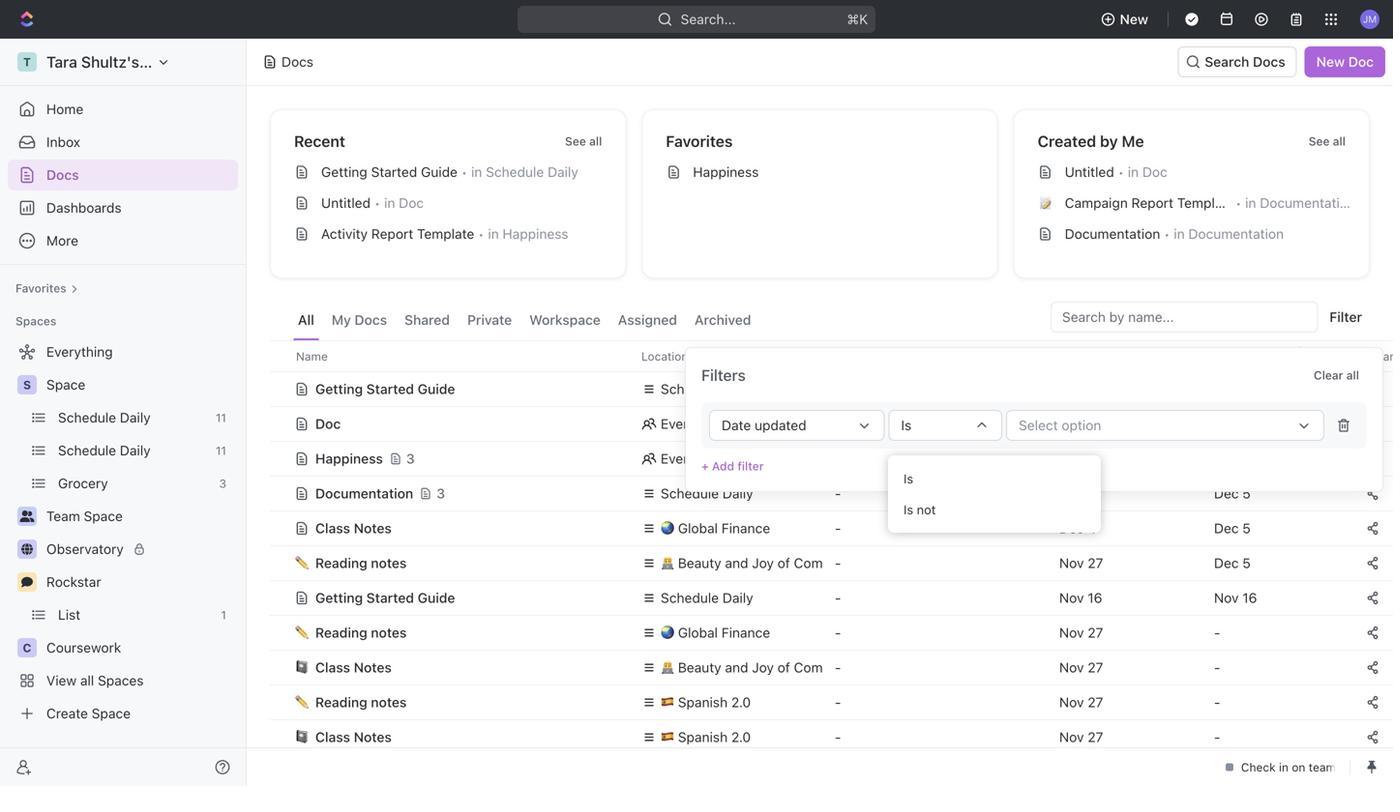 Task type: locate. For each thing, give the bounding box(es) containing it.
happiness link
[[658, 157, 990, 188]]

0 vertical spatial and
[[725, 556, 749, 571]]

notes
[[371, 556, 407, 571], [371, 625, 407, 641], [371, 695, 407, 711]]

5 for 👨‍💻 beauty and joy of computing
[[1243, 556, 1251, 571]]

0 horizontal spatial 16
[[1088, 590, 1103, 606]]

2 beauty from the top
[[678, 660, 722, 676]]

getting started guide button
[[294, 372, 618, 407], [294, 581, 618, 616]]

1 vertical spatial happiness
[[503, 226, 569, 242]]

2 vertical spatial notes
[[354, 730, 392, 746]]

search...
[[681, 11, 736, 27]]

see
[[565, 135, 586, 148], [1309, 135, 1330, 148]]

schedule
[[486, 164, 544, 180], [661, 381, 719, 397], [661, 486, 719, 502], [661, 590, 719, 606]]

1 everything from the top
[[661, 416, 727, 432]]

3 class notes from the top
[[316, 730, 392, 746]]

2 vertical spatial schedule daily
[[661, 590, 754, 606]]

by
[[1100, 132, 1118, 150]]

1 nov 16 from the left
[[1060, 590, 1103, 606]]

report right activity
[[371, 226, 414, 242]]

0 vertical spatial new
[[1120, 11, 1149, 27]]

1 vertical spatial guide
[[418, 381, 455, 397]]

tree
[[8, 337, 238, 730]]

1 of from the top
[[778, 556, 790, 571]]

2 vertical spatial notes
[[371, 695, 407, 711]]

notes for 🌏 global finance
[[371, 625, 407, 641]]

3 notes from the top
[[354, 730, 392, 746]]

beauty
[[678, 556, 722, 571], [678, 660, 722, 676]]

everything for 10
[[661, 416, 727, 432]]

1 vertical spatial reading notes button
[[294, 616, 618, 651]]

template down getting started guide • in schedule daily
[[417, 226, 475, 242]]

table
[[270, 341, 1394, 787]]

untitled up activity
[[321, 195, 371, 211]]

1 notes from the top
[[354, 521, 392, 537]]

1 horizontal spatial new
[[1317, 54, 1345, 70]]

0 vertical spatial 👨‍💻 beauty and joy of computing
[[661, 556, 863, 571]]

class notes button
[[294, 511, 618, 546], [294, 651, 618, 686], [294, 721, 618, 755]]

happiness inside table
[[316, 451, 383, 467]]

0 vertical spatial is
[[901, 418, 912, 434]]

0 vertical spatial class notes
[[316, 521, 392, 537]]

1 reading notes button from the top
[[294, 546, 618, 581]]

new doc
[[1317, 54, 1374, 70]]

1 joy from the top
[[752, 556, 774, 571]]

joy for notes
[[752, 556, 774, 571]]

1 horizontal spatial 16
[[1243, 590, 1258, 606]]

3 reading notes from the top
[[316, 695, 407, 711]]

docs right my
[[355, 312, 387, 328]]

2 column header from the left
[[1203, 341, 1358, 373]]

1 row from the top
[[270, 341, 1394, 373]]

0 vertical spatial template
[[1178, 195, 1235, 211]]

rockstar link
[[46, 567, 234, 598]]

row
[[270, 341, 1394, 373], [270, 372, 1394, 407], [270, 406, 1394, 442], [270, 440, 1394, 479], [270, 475, 1394, 513], [270, 511, 1394, 546], [270, 546, 1394, 581], [270, 581, 1394, 616], [270, 616, 1394, 651], [270, 650, 1394, 686], [270, 685, 1394, 721], [270, 720, 1394, 755]]

column header
[[270, 341, 291, 373], [1203, 341, 1358, 373]]

3 class from the top
[[316, 730, 350, 746]]

0 vertical spatial 🇪🇸 spanish 2.0
[[661, 695, 751, 711]]

0 vertical spatial reading
[[316, 556, 367, 571]]

1 vertical spatial template
[[417, 226, 475, 242]]

🇪🇸 spanish 2.0 for reading notes
[[661, 695, 751, 711]]

untitled
[[1065, 164, 1115, 180], [321, 195, 371, 211]]

my
[[332, 312, 351, 328]]

1 vertical spatial report
[[371, 226, 414, 242]]

0 vertical spatial notes
[[371, 556, 407, 571]]

1 class notes button from the top
[[294, 511, 618, 546]]

1 horizontal spatial see all
[[1309, 135, 1346, 148]]

untitled down created by me
[[1065, 164, 1115, 180]]

see all for recent
[[565, 135, 602, 148]]

reading for 🇪🇸 spanish 2.0
[[316, 695, 367, 711]]

1 vertical spatial 2.0
[[732, 730, 751, 746]]

1 horizontal spatial template
[[1178, 195, 1235, 211]]

0 vertical spatial favorites
[[666, 132, 733, 150]]

daily
[[548, 164, 579, 180], [723, 381, 754, 397], [723, 486, 754, 502], [723, 590, 754, 606]]

reading notes button for 👨‍💻 beauty and joy of computing
[[294, 546, 618, 581]]

happiness
[[693, 164, 759, 180], [503, 226, 569, 242], [316, 451, 383, 467]]

1 vertical spatial 👨‍💻
[[661, 660, 675, 676]]

1 class from the top
[[316, 521, 350, 537]]

new button
[[1093, 4, 1160, 35]]

1 🌏 global finance from the top
[[661, 521, 770, 537]]

class notes for 🇪🇸
[[316, 730, 392, 746]]

🇪🇸
[[661, 695, 675, 711], [661, 730, 675, 746]]

1 getting started guide from the top
[[316, 381, 455, 397]]

docs up recent
[[282, 54, 314, 70]]

1 horizontal spatial see
[[1309, 135, 1330, 148]]

2 class notes button from the top
[[294, 651, 618, 686]]

1 vertical spatial global
[[678, 625, 718, 641]]

2 🌏 from the top
[[661, 625, 675, 641]]

1 vertical spatial finance
[[722, 625, 770, 641]]

new inside button
[[1317, 54, 1345, 70]]

3
[[406, 451, 415, 467], [437, 486, 445, 502]]

2 see all button from the left
[[1301, 130, 1354, 153]]

new doc button
[[1305, 46, 1386, 77]]

1 vertical spatial 🇪🇸 spanish 2.0
[[661, 730, 751, 746]]

sidebar navigation
[[0, 39, 247, 787]]

tab list
[[293, 302, 756, 341]]

2 vertical spatial happiness
[[316, 451, 383, 467]]

2 16 from the left
[[1243, 590, 1258, 606]]

0 vertical spatial report
[[1132, 195, 1174, 211]]

1 vertical spatial schedule daily
[[661, 486, 754, 502]]

home
[[46, 101, 83, 117]]

3 class notes button from the top
[[294, 721, 618, 755]]

notes
[[354, 521, 392, 537], [354, 660, 392, 676], [354, 730, 392, 746]]

archived button
[[690, 302, 756, 341]]

reading notes for 🌏
[[316, 625, 407, 641]]

spanish for class notes
[[678, 730, 728, 746]]

inbox
[[46, 134, 80, 150]]

2 🇪🇸 from the top
[[661, 730, 675, 746]]

0 vertical spatial schedule daily
[[661, 381, 754, 397]]

all for recent
[[589, 135, 602, 148]]

started
[[371, 164, 417, 180], [367, 381, 414, 397], [367, 590, 414, 606]]

1 vertical spatial spanish
[[678, 730, 728, 746]]

27
[[1088, 556, 1104, 571], [1088, 625, 1104, 641], [1088, 660, 1104, 676], [1088, 695, 1104, 711], [1088, 730, 1104, 746]]

2 nov 27 from the top
[[1060, 625, 1104, 641]]

guide for 2nd "getting started guide" button from the bottom
[[418, 381, 455, 397]]

1 reading from the top
[[316, 556, 367, 571]]

3 schedule daily from the top
[[661, 590, 754, 606]]

0 vertical spatial 🌏 global finance
[[661, 521, 770, 537]]

2 vertical spatial class
[[316, 730, 350, 746]]

name
[[296, 350, 328, 363]]

nov 16
[[1060, 590, 1103, 606], [1215, 590, 1258, 606]]

see all button
[[558, 130, 610, 153], [1301, 130, 1354, 153]]

documentation
[[1260, 195, 1356, 211], [1065, 226, 1161, 242], [1189, 226, 1284, 242], [316, 486, 413, 502]]

0 vertical spatial getting started guide
[[316, 381, 455, 397]]

2 nov 16 from the left
[[1215, 590, 1258, 606]]

new inside "button"
[[1120, 11, 1149, 27]]

1 vertical spatial is
[[904, 472, 914, 486]]

2 global from the top
[[678, 625, 718, 641]]

see all
[[565, 135, 602, 148], [1309, 135, 1346, 148]]

0 vertical spatial spanish
[[678, 695, 728, 711]]

•
[[462, 165, 467, 180], [1119, 165, 1124, 180], [375, 196, 380, 210], [1236, 196, 1242, 210], [478, 227, 484, 241], [1165, 227, 1170, 241]]

1 🇪🇸 from the top
[[661, 695, 675, 711]]

16
[[1088, 590, 1103, 606], [1243, 590, 1258, 606]]

1 notes from the top
[[371, 556, 407, 571]]

row containing happiness
[[270, 440, 1394, 479]]

class notes button for 👨‍💻 beauty and joy of computing
[[294, 651, 618, 686]]

and for reading notes
[[725, 556, 749, 571]]

1 vertical spatial class notes button
[[294, 651, 618, 686]]

2 vertical spatial reading notes button
[[294, 686, 618, 721]]

class for 🌏 global finance
[[316, 521, 350, 537]]

started for 2nd "getting started guide" button from the bottom
[[367, 381, 414, 397]]

not
[[917, 503, 936, 517]]

10
[[1060, 416, 1074, 432]]

2 schedule daily from the top
[[661, 486, 754, 502]]

-
[[835, 486, 841, 502], [835, 521, 841, 537], [835, 556, 841, 571], [835, 590, 841, 606], [835, 625, 841, 641], [1215, 625, 1221, 641], [835, 660, 841, 676], [1215, 660, 1221, 676], [835, 695, 841, 711], [1215, 695, 1221, 711], [835, 730, 841, 746], [1215, 730, 1221, 746]]

0 horizontal spatial nov 16
[[1060, 590, 1103, 606]]

0 horizontal spatial see all
[[565, 135, 602, 148]]

1 vertical spatial and
[[725, 660, 749, 676]]

see for recent
[[565, 135, 586, 148]]

0 vertical spatial class notes button
[[294, 511, 618, 546]]

5 nov 27 from the top
[[1060, 730, 1104, 746]]

2 and from the top
[[725, 660, 749, 676]]

3 27 from the top
[[1088, 660, 1104, 676]]

🌏 global finance for notes
[[661, 625, 770, 641]]

column header left "name"
[[270, 341, 291, 373]]

🌏 global finance
[[661, 521, 770, 537], [661, 625, 770, 641]]

3 row from the top
[[270, 406, 1394, 442]]

1 reading notes from the top
[[316, 556, 407, 571]]

1 horizontal spatial nov 16
[[1215, 590, 1258, 606]]

1 column header from the left
[[270, 341, 291, 373]]

• inside getting started guide • in schedule daily
[[462, 165, 467, 180]]

🇪🇸 for notes
[[661, 730, 675, 746]]

1 vertical spatial reading notes
[[316, 625, 407, 641]]

11 row from the top
[[270, 685, 1394, 721]]

2 vertical spatial is
[[904, 503, 914, 517]]

0 horizontal spatial untitled • in doc
[[321, 195, 424, 211]]

2 see all from the left
[[1309, 135, 1346, 148]]

reading for 👨‍💻 beauty and joy of computing
[[316, 556, 367, 571]]

all inside button
[[1347, 369, 1360, 382]]

2 getting started guide from the top
[[316, 590, 455, 606]]

0 horizontal spatial see
[[565, 135, 586, 148]]

class notes for 🌏
[[316, 521, 392, 537]]

started for second "getting started guide" button
[[367, 590, 414, 606]]

0 vertical spatial global
[[678, 521, 718, 537]]

2 of from the top
[[778, 660, 790, 676]]

2 🇪🇸 spanish 2.0 from the top
[[661, 730, 751, 746]]

new
[[1120, 11, 1149, 27], [1317, 54, 1345, 70]]

0 vertical spatial 🌏
[[661, 521, 675, 537]]

9 row from the top
[[270, 616, 1394, 651]]

1 see all from the left
[[565, 135, 602, 148]]

2 finance from the top
[[722, 625, 770, 641]]

1 horizontal spatial 3
[[437, 486, 445, 502]]

1 vertical spatial 🌏
[[661, 625, 675, 641]]

3 for happiness
[[406, 451, 415, 467]]

5
[[1088, 451, 1096, 467], [1243, 486, 1251, 502], [1243, 521, 1251, 537], [1243, 556, 1251, 571]]

1 vertical spatial class
[[316, 660, 350, 676]]

2 notes from the top
[[371, 625, 407, 641]]

2 notes from the top
[[354, 660, 392, 676]]

campaign
[[1065, 195, 1128, 211]]

notes for 🇪🇸 spanish 2.0
[[354, 730, 392, 746]]

reading notes
[[316, 556, 407, 571], [316, 625, 407, 641], [316, 695, 407, 711]]

everything
[[661, 416, 727, 432], [661, 451, 727, 467]]

🌏 for class notes
[[661, 521, 675, 537]]

beauty for reading notes
[[678, 556, 722, 571]]

untitled • in doc
[[1065, 164, 1168, 180], [321, 195, 424, 211]]

🇪🇸 for notes
[[661, 695, 675, 711]]

1 horizontal spatial report
[[1132, 195, 1174, 211]]

2.0 for class notes
[[732, 730, 751, 746]]

2 🌏 global finance from the top
[[661, 625, 770, 641]]

s
[[23, 378, 31, 392]]

0 vertical spatial notes
[[354, 521, 392, 537]]

2 reading notes from the top
[[316, 625, 407, 641]]

class notes button for 🌏 global finance
[[294, 511, 618, 546]]

1 🌏 from the top
[[661, 521, 675, 537]]

👨‍💻 beauty and joy of computing
[[661, 556, 863, 571], [661, 660, 863, 676]]

0 horizontal spatial report
[[371, 226, 414, 242]]

1 class notes from the top
[[316, 521, 392, 537]]

1 2.0 from the top
[[732, 695, 751, 711]]

me
[[1122, 132, 1145, 150]]

1 beauty from the top
[[678, 556, 722, 571]]

3 for documentation
[[437, 486, 445, 502]]

tree containing space
[[8, 337, 238, 730]]

getting started guide for second "getting started guide" button
[[316, 590, 455, 606]]

is
[[901, 418, 912, 434], [904, 472, 914, 486], [904, 503, 914, 517]]

2 everything from the top
[[661, 451, 727, 467]]

2 reading notes button from the top
[[294, 616, 618, 651]]

1 finance from the top
[[722, 521, 770, 537]]

assigned button
[[613, 302, 682, 341]]

2 vertical spatial class notes
[[316, 730, 392, 746]]

finance for nov 27
[[722, 625, 770, 641]]

favorites inside button
[[15, 282, 67, 295]]

👨‍💻 beauty and joy of computing for class notes
[[661, 660, 863, 676]]

2 👨‍💻 from the top
[[661, 660, 675, 676]]

report
[[1132, 195, 1174, 211], [371, 226, 414, 242]]

cell
[[270, 372, 291, 406], [1048, 372, 1203, 406], [1203, 372, 1358, 406], [270, 406, 291, 441], [1203, 406, 1358, 441], [270, 441, 291, 476], [1203, 441, 1358, 476], [270, 476, 291, 511], [1048, 476, 1203, 511], [270, 511, 291, 546], [270, 546, 291, 581], [270, 581, 291, 616], [270, 616, 291, 650], [270, 650, 291, 685], [270, 685, 291, 720], [270, 720, 291, 755]]

and
[[725, 556, 749, 571], [725, 660, 749, 676]]

3 reading from the top
[[316, 695, 367, 711]]

filter button
[[1322, 302, 1370, 333]]

workspace
[[530, 312, 601, 328]]

global
[[678, 521, 718, 537], [678, 625, 718, 641]]

1 spanish from the top
[[678, 695, 728, 711]]

3 notes from the top
[[371, 695, 407, 711]]

class
[[316, 521, 350, 537], [316, 660, 350, 676], [316, 730, 350, 746]]

doc
[[1349, 54, 1374, 70], [1143, 164, 1168, 180], [399, 195, 424, 211], [316, 416, 341, 432]]

1 vertical spatial reading
[[316, 625, 367, 641]]

private button
[[463, 302, 517, 341]]

1 vertical spatial 🇪🇸
[[661, 730, 675, 746]]

2 2.0 from the top
[[732, 730, 751, 746]]

see for created by me
[[1309, 135, 1330, 148]]

1 vertical spatial 🌏 global finance
[[661, 625, 770, 641]]

5 27 from the top
[[1088, 730, 1104, 746]]

dec 5
[[1060, 451, 1096, 467], [1215, 486, 1251, 502], [1215, 521, 1251, 537], [1215, 556, 1251, 571]]

1 vertical spatial new
[[1317, 54, 1345, 70]]

1 vertical spatial class notes
[[316, 660, 392, 676]]

dec 5 for schedule daily
[[1215, 486, 1251, 502]]

1 see from the left
[[565, 135, 586, 148]]

recent
[[294, 132, 345, 150]]

5 row from the top
[[270, 475, 1394, 513]]

2 vertical spatial started
[[367, 590, 414, 606]]

finance
[[722, 521, 770, 537], [722, 625, 770, 641]]

0 horizontal spatial untitled
[[321, 195, 371, 211]]

2.0
[[732, 695, 751, 711], [732, 730, 751, 746]]

untitled • in doc up activity
[[321, 195, 424, 211]]

computing for dec 5
[[794, 556, 863, 571]]

of
[[778, 556, 790, 571], [778, 660, 790, 676]]

1 and from the top
[[725, 556, 749, 571]]

nov
[[1060, 556, 1084, 571], [1060, 590, 1084, 606], [1215, 590, 1239, 606], [1060, 625, 1084, 641], [1060, 660, 1084, 676], [1060, 695, 1084, 711], [1060, 730, 1084, 746]]

untitled • in doc down by on the right top
[[1065, 164, 1168, 180]]

4 row from the top
[[270, 440, 1394, 479]]

1 see all button from the left
[[558, 130, 610, 153]]

0 vertical spatial joy
[[752, 556, 774, 571]]

joy
[[752, 556, 774, 571], [752, 660, 774, 676]]

0 vertical spatial 👨‍💻
[[661, 556, 675, 571]]

2 reading from the top
[[316, 625, 367, 641]]

2 class from the top
[[316, 660, 350, 676]]

1 👨‍💻 beauty and joy of computing from the top
[[661, 556, 863, 571]]

template up documentation • in documentation at the top right
[[1178, 195, 1235, 211]]

1 vertical spatial getting started guide
[[316, 590, 455, 606]]

comment image
[[21, 577, 33, 588]]

0 vertical spatial getting started guide button
[[294, 372, 618, 407]]

column header down filter dropdown button
[[1203, 341, 1358, 373]]

0 horizontal spatial new
[[1120, 11, 1149, 27]]

0 vertical spatial finance
[[722, 521, 770, 537]]

3 reading notes button from the top
[[294, 686, 618, 721]]

favorites
[[666, 132, 733, 150], [15, 282, 67, 295]]

documentation inside table
[[316, 486, 413, 502]]

1 🇪🇸 spanish 2.0 from the top
[[661, 695, 751, 711]]

2 vertical spatial class notes button
[[294, 721, 618, 755]]

0 vertical spatial class
[[316, 521, 350, 537]]

filter
[[1330, 309, 1363, 325]]

0 horizontal spatial 3
[[406, 451, 415, 467]]

documentation • in documentation
[[1065, 226, 1284, 242]]

1 👨‍💻 from the top
[[661, 556, 675, 571]]

all
[[298, 312, 314, 328]]

1 vertical spatial everything
[[661, 451, 727, 467]]

1 horizontal spatial untitled • in doc
[[1065, 164, 1168, 180]]

4 27 from the top
[[1088, 695, 1104, 711]]

🌏
[[661, 521, 675, 537], [661, 625, 675, 641]]

reading notes button
[[294, 546, 618, 581], [294, 616, 618, 651], [294, 686, 618, 721]]

report for activity
[[371, 226, 414, 242]]

2 horizontal spatial happiness
[[693, 164, 759, 180]]

0 vertical spatial 3
[[406, 451, 415, 467]]

1 vertical spatial started
[[367, 381, 414, 397]]

👨‍💻
[[661, 556, 675, 571], [661, 660, 675, 676]]

computing
[[794, 556, 863, 571], [794, 660, 863, 676]]

template
[[1178, 195, 1235, 211], [417, 226, 475, 242]]

🇪🇸 spanish 2.0
[[661, 695, 751, 711], [661, 730, 751, 746]]

0 horizontal spatial see all button
[[558, 130, 610, 153]]

schedule daily
[[661, 381, 754, 397], [661, 486, 754, 502], [661, 590, 754, 606]]

1 vertical spatial notes
[[371, 625, 407, 641]]

mins
[[1078, 416, 1108, 432]]

1 global from the top
[[678, 521, 718, 537]]

report up documentation • in documentation at the top right
[[1132, 195, 1174, 211]]

1 vertical spatial beauty
[[678, 660, 722, 676]]

created by me
[[1038, 132, 1145, 150]]

2 computing from the top
[[794, 660, 863, 676]]

docs down inbox on the left of page
[[46, 167, 79, 183]]

1 horizontal spatial happiness
[[503, 226, 569, 242]]

is inside "dropdown button"
[[901, 418, 912, 434]]

class for 🇪🇸 spanish 2.0
[[316, 730, 350, 746]]

dec 5 for 👨‍💻 beauty and joy of computing
[[1215, 556, 1251, 571]]

2 👨‍💻 beauty and joy of computing from the top
[[661, 660, 863, 676]]

1 vertical spatial notes
[[354, 660, 392, 676]]

0 vertical spatial getting
[[321, 164, 368, 180]]

finance for dec 4
[[722, 521, 770, 537]]

dec
[[1060, 451, 1084, 467], [1215, 486, 1239, 502], [1060, 521, 1084, 537], [1215, 521, 1239, 537], [1215, 556, 1239, 571]]

row containing documentation
[[270, 475, 1394, 513]]

spanish
[[678, 695, 728, 711], [678, 730, 728, 746]]

0 vertical spatial reading notes
[[316, 556, 407, 571]]

1 horizontal spatial untitled
[[1065, 164, 1115, 180]]

1 horizontal spatial column header
[[1203, 341, 1358, 373]]

2 spanish from the top
[[678, 730, 728, 746]]

0 horizontal spatial column header
[[270, 341, 291, 373]]

2 class notes from the top
[[316, 660, 392, 676]]

8 row from the top
[[270, 581, 1394, 616]]

2 joy from the top
[[752, 660, 774, 676]]

0 vertical spatial reading notes button
[[294, 546, 618, 581]]

1 computing from the top
[[794, 556, 863, 571]]

0 vertical spatial everything
[[661, 416, 727, 432]]

2 see from the left
[[1309, 135, 1330, 148]]



Task type: vqa. For each thing, say whether or not it's contained in the screenshot.


Task type: describe. For each thing, give the bounding box(es) containing it.
clear all
[[1314, 369, 1360, 382]]

workspace button
[[525, 302, 606, 341]]

🇪🇸 spanish 2.0 for class notes
[[661, 730, 751, 746]]

reading notes for 🇪🇸
[[316, 695, 407, 711]]

notes for 👨‍💻 beauty and joy of computing
[[371, 556, 407, 571]]

2.0 for reading notes
[[732, 695, 751, 711]]

clear all button
[[1307, 364, 1368, 387]]

1 27 from the top
[[1088, 556, 1104, 571]]

dec for schedule daily
[[1215, 486, 1239, 502]]

2 row from the top
[[270, 372, 1394, 407]]

class for 👨‍💻 beauty and joy of computing
[[316, 660, 350, 676]]

is not
[[904, 503, 936, 517]]

• inside documentation • in documentation
[[1165, 227, 1170, 241]]

getting started guide for 2nd "getting started guide" button from the bottom
[[316, 381, 455, 397]]

everything for dec
[[661, 451, 727, 467]]

class notes button for 🇪🇸 spanish 2.0
[[294, 721, 618, 755]]

of for notes
[[778, 556, 790, 571]]

activity report template • in happiness
[[321, 226, 569, 242]]

inbox link
[[8, 127, 238, 158]]

dec 4
[[1060, 521, 1097, 537]]

0 vertical spatial guide
[[421, 164, 458, 180]]

10 row from the top
[[270, 650, 1394, 686]]

notes for 🌏 global finance
[[354, 521, 392, 537]]

search
[[1205, 54, 1250, 70]]

10 mins ago
[[1060, 416, 1134, 432]]

🌏 global finance for notes
[[661, 521, 770, 537]]

spanish for reading notes
[[678, 695, 728, 711]]

campaign report template • in documentation
[[1065, 195, 1356, 211]]

1 getting started guide button from the top
[[294, 372, 618, 407]]

shar
[[1369, 350, 1394, 363]]

reading notes button for 🌏 global finance
[[294, 616, 618, 651]]

all for created by me
[[1333, 135, 1346, 148]]

see all for created by me
[[1309, 135, 1346, 148]]

0 vertical spatial happiness
[[693, 164, 759, 180]]

5 for schedule daily
[[1243, 486, 1251, 502]]

2 getting started guide button from the top
[[294, 581, 618, 616]]

ago
[[1111, 416, 1134, 432]]

assigned
[[618, 312, 677, 328]]

see all button for recent
[[558, 130, 610, 153]]

my docs
[[332, 312, 387, 328]]

🌏 for reading notes
[[661, 625, 675, 641]]

reading notes for 👨‍💻
[[316, 556, 407, 571]]

12 row from the top
[[270, 720, 1394, 755]]

template for campaign report template
[[1178, 195, 1235, 211]]

row containing doc
[[270, 406, 1394, 442]]

dashboards link
[[8, 193, 238, 224]]

reading notes button for 🇪🇸 spanish 2.0
[[294, 686, 618, 721]]

tab list containing all
[[293, 302, 756, 341]]

space link
[[46, 370, 234, 401]]

📝
[[1040, 196, 1052, 210]]

1 vertical spatial getting
[[316, 381, 363, 397]]

schedule daily for nov
[[661, 590, 754, 606]]

4
[[1088, 521, 1097, 537]]

home link
[[8, 94, 238, 125]]

created
[[1038, 132, 1097, 150]]

tree inside sidebar navigation
[[8, 337, 238, 730]]

private
[[467, 312, 512, 328]]

joy for notes
[[752, 660, 774, 676]]

space, , element
[[17, 376, 37, 395]]

2 27 from the top
[[1088, 625, 1104, 641]]

notes for 🇪🇸 spanish 2.0
[[371, 695, 407, 711]]

report for campaign
[[1132, 195, 1174, 211]]

👨‍💻 beauty and joy of computing for reading notes
[[661, 556, 863, 571]]

1 vertical spatial untitled
[[321, 195, 371, 211]]

getting started guide • in schedule daily
[[321, 164, 579, 180]]

search docs button
[[1178, 46, 1298, 77]]

⌘k
[[847, 11, 868, 27]]

see all button for created by me
[[1301, 130, 1354, 153]]

new for new doc
[[1317, 54, 1345, 70]]

computing for -
[[794, 660, 863, 676]]

1 16 from the left
[[1088, 590, 1103, 606]]

my docs button
[[327, 302, 392, 341]]

row containing name
[[270, 341, 1394, 373]]

docs inside sidebar navigation
[[46, 167, 79, 183]]

Search by name... text field
[[1063, 303, 1307, 332]]

shared button
[[400, 302, 455, 341]]

👨‍💻 for reading notes
[[661, 556, 675, 571]]

filter button
[[1322, 302, 1370, 333]]

• inside campaign report template • in documentation
[[1236, 196, 1242, 210]]

favorites button
[[8, 277, 86, 300]]

all button
[[293, 302, 319, 341]]

5 for 🌏 global finance
[[1243, 521, 1251, 537]]

schedule daily for dec
[[661, 486, 754, 502]]

👨‍💻 for class notes
[[661, 660, 675, 676]]

0 vertical spatial untitled • in doc
[[1065, 164, 1168, 180]]

6 row from the top
[[270, 511, 1394, 546]]

activity
[[321, 226, 368, 242]]

1 nov 27 from the top
[[1060, 556, 1104, 571]]

doc inside table
[[316, 416, 341, 432]]

dec 5 for 🌏 global finance
[[1215, 521, 1251, 537]]

archived
[[695, 312, 751, 328]]

1 vertical spatial untitled • in doc
[[321, 195, 424, 211]]

shared
[[405, 312, 450, 328]]

spaces
[[15, 315, 56, 328]]

0 vertical spatial untitled
[[1065, 164, 1115, 180]]

0 vertical spatial started
[[371, 164, 417, 180]]

docs link
[[8, 160, 238, 191]]

space
[[46, 377, 85, 393]]

doc button
[[294, 407, 618, 442]]

guide for second "getting started guide" button
[[418, 590, 455, 606]]

location
[[642, 350, 688, 363]]

beauty for class notes
[[678, 660, 722, 676]]

reading for 🌏 global finance
[[316, 625, 367, 641]]

dec for 🌏 global finance
[[1215, 521, 1239, 537]]

7 row from the top
[[270, 546, 1394, 581]]

global for reading notes
[[678, 625, 718, 641]]

1 horizontal spatial favorites
[[666, 132, 733, 150]]

3 nov 27 from the top
[[1060, 660, 1104, 676]]

• inside activity report template • in happiness
[[478, 227, 484, 241]]

global for class notes
[[678, 521, 718, 537]]

template for activity report template
[[417, 226, 475, 242]]

dashboards
[[46, 200, 122, 216]]

is button
[[889, 410, 1003, 441]]

4 nov 27 from the top
[[1060, 695, 1104, 711]]

and for class notes
[[725, 660, 749, 676]]

new for new
[[1120, 11, 1149, 27]]

2 vertical spatial getting
[[316, 590, 363, 606]]

docs right search
[[1253, 54, 1286, 70]]

notes for 👨‍💻 beauty and joy of computing
[[354, 660, 392, 676]]

1 schedule daily from the top
[[661, 381, 754, 397]]

search docs
[[1205, 54, 1286, 70]]

table containing getting started guide
[[270, 341, 1394, 787]]

clear
[[1314, 369, 1344, 382]]

of for notes
[[778, 660, 790, 676]]

dec for 👨‍💻 beauty and joy of computing
[[1215, 556, 1239, 571]]

class notes for 👨‍💻
[[316, 660, 392, 676]]

rockstar
[[46, 574, 101, 590]]



